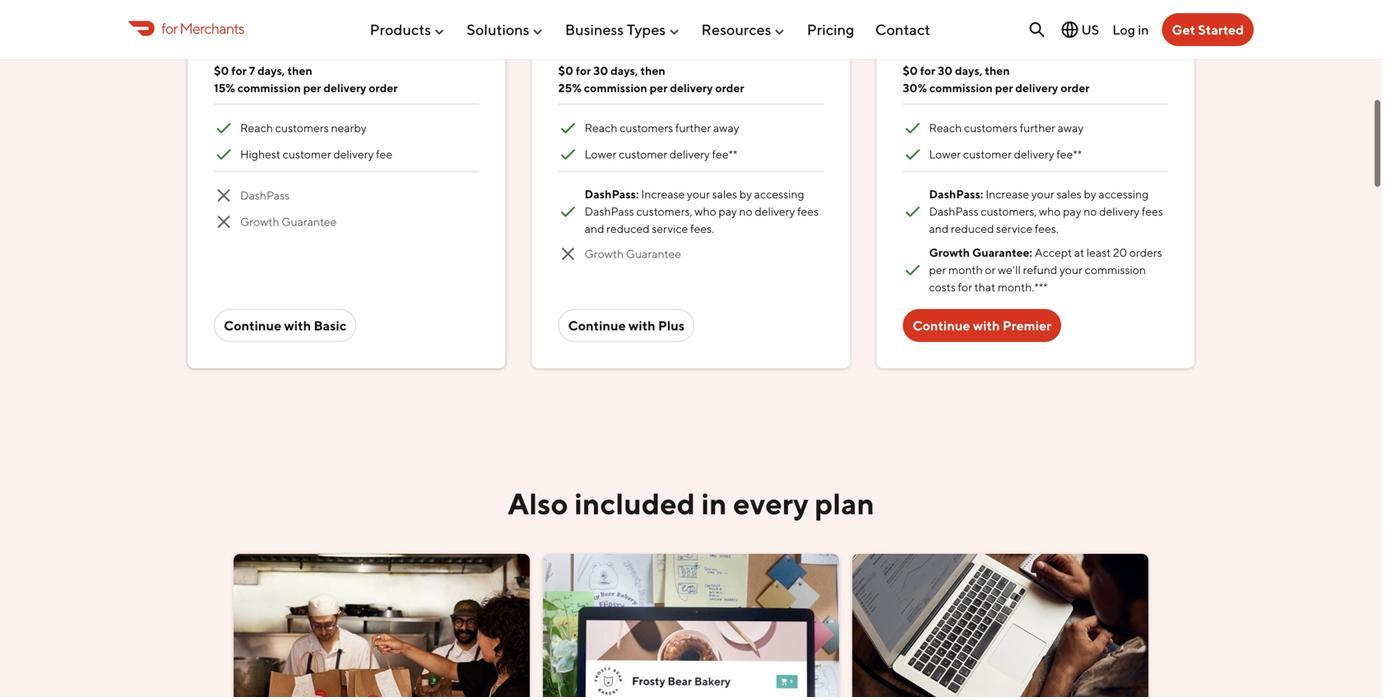Task type: vqa. For each thing, say whether or not it's contained in the screenshot.
third with from right
yes



Task type: describe. For each thing, give the bounding box(es) containing it.
1 fees. from the left
[[691, 222, 715, 236]]

per inside accept at least 20 orders per month or we'll refund your commission costs for that month.***
[[930, 263, 947, 277]]

2 customers, from the left
[[981, 205, 1037, 218]]

offer
[[214, 34, 241, 47]]

order for continue with plus
[[716, 81, 745, 95]]

3 reach from the left
[[930, 121, 962, 135]]

pickup
[[308, 34, 343, 47]]

customers right types
[[678, 34, 731, 47]]

days, for plus
[[611, 64, 638, 78]]

2 horizontal spatial and
[[930, 222, 949, 236]]

also included in every plan
[[508, 486, 875, 521]]

resources link
[[702, 14, 787, 45]]

1 horizontal spatial dashpass
[[585, 205, 634, 218]]

7
[[249, 64, 255, 78]]

costs
[[930, 280, 956, 294]]

solutions link
[[467, 14, 545, 45]]

customers up $0 for 30 days, then 30% commission per delivery order
[[992, 34, 1045, 47]]

check mark image for highest customer delivery fee
[[214, 145, 234, 164]]

customer pickup orders kitchen bags image
[[234, 554, 530, 697]]

commission inside accept at least 20 orders per month or we'll refund your commission costs for that month.***
[[1085, 263, 1147, 277]]

guarantee for menu close icon to the top
[[282, 215, 337, 229]]

business types
[[565, 21, 666, 38]]

or
[[985, 263, 996, 277]]

1 increase from the left
[[642, 187, 685, 201]]

2 increase your sales by accessing dashpass customers, who pay no delivery fees and reduced service fees. from the left
[[930, 187, 1164, 236]]

commission for 25%
[[584, 81, 648, 95]]

refund
[[1024, 263, 1058, 277]]

1 fee** from the left
[[712, 148, 738, 161]]

customer for plus
[[619, 148, 668, 161]]

highest
[[240, 148, 281, 161]]

pricing link
[[807, 14, 855, 45]]

for for $0 for 30 days, then 25% commission per delivery order
[[576, 64, 591, 78]]

2 fee** from the left
[[1057, 148, 1083, 161]]

2 lower customer delivery fee** from the left
[[930, 148, 1083, 161]]

for for $0 for 7 days, then 15% commission per delivery order
[[231, 64, 247, 78]]

products
[[370, 21, 431, 38]]

accept
[[1035, 246, 1073, 259]]

orders
[[1130, 246, 1163, 259]]

also
[[508, 486, 569, 521]]

then for basic
[[288, 64, 313, 78]]

commission for 15%
[[238, 81, 301, 95]]

30%
[[903, 81, 927, 95]]

0 horizontal spatial dashpass
[[240, 189, 290, 202]]

0 horizontal spatial and
[[286, 34, 306, 47]]

customers up highest customer delivery fee
[[275, 121, 329, 135]]

2 horizontal spatial growth
[[930, 246, 970, 259]]

2 reach customers further away from the left
[[930, 121, 1084, 135]]

continue with basic
[[224, 318, 347, 334]]

1 accessing from the left
[[755, 187, 805, 201]]

solutions
[[467, 21, 530, 38]]

we'll
[[998, 263, 1021, 277]]

check mark image for reach customers nearby
[[214, 118, 234, 138]]

business
[[565, 21, 624, 38]]

with for basic
[[284, 318, 311, 334]]

delivery inside $0 for 30 days, then 25% commission per delivery order
[[670, 81, 713, 95]]

20
[[1114, 246, 1128, 259]]

pricing
[[807, 21, 855, 38]]

resources
[[702, 21, 772, 38]]

doordash marketing promotions ads image
[[853, 554, 1149, 697]]

1 no from the left
[[740, 205, 753, 218]]

guarantee:
[[973, 246, 1033, 259]]

check mark image for lower customer delivery fee**
[[559, 145, 578, 164]]

log
[[1113, 22, 1136, 37]]

basic
[[314, 318, 347, 334]]

continue for continue with premier
[[913, 318, 971, 334]]

$0 for 30 days, then 25% commission per delivery order
[[559, 64, 745, 95]]

for inside accept at least 20 orders per month or we'll refund your commission costs for that month.***
[[958, 280, 973, 294]]

0 vertical spatial growth guarantee
[[240, 215, 337, 229]]

order inside $0 for 30 days, then 30% commission per delivery order
[[1061, 81, 1090, 95]]

continue with plus
[[568, 318, 685, 334]]

then for plus
[[641, 64, 666, 78]]

1 reach customers further away from the left
[[585, 121, 740, 135]]

2 accessing from the left
[[1099, 187, 1149, 201]]

then inside $0 for 30 days, then 30% commission per delivery order
[[985, 64, 1010, 78]]

2 fees. from the left
[[1035, 222, 1059, 236]]

contact link
[[876, 14, 931, 45]]

1 horizontal spatial and
[[585, 222, 605, 236]]

new for by
[[654, 34, 675, 47]]

2 reduced from the left
[[951, 222, 995, 236]]

highest customer delivery fee
[[240, 148, 393, 161]]

per for 25%
[[650, 81, 668, 95]]

least
[[1087, 246, 1111, 259]]

per for 30%
[[996, 81, 1014, 95]]

menu close image
[[214, 186, 234, 206]]

continue for continue with basic
[[224, 318, 282, 334]]

business types link
[[565, 14, 681, 45]]

offer delivery and pickup to customers
[[214, 34, 411, 47]]

get started button
[[1163, 13, 1254, 46]]

2 horizontal spatial in
[[1139, 22, 1149, 37]]

growth guarantee:
[[930, 246, 1035, 259]]

$0 for 7 days, then 15% commission per delivery order
[[214, 64, 398, 95]]

fee
[[376, 148, 393, 161]]

us
[[1082, 22, 1100, 37]]

1 horizontal spatial by
[[740, 187, 752, 201]]

reach for continue with plus
[[585, 121, 618, 135]]

2 horizontal spatial by
[[1084, 187, 1097, 201]]

15%
[[214, 81, 235, 95]]

1 sales from the left
[[713, 187, 738, 201]]

check mark image for lower customer delivery fee**
[[903, 145, 923, 164]]

$0 for continue with plus
[[559, 64, 574, 78]]

month.***
[[998, 280, 1048, 294]]

2 sales from the left
[[1057, 187, 1082, 201]]

accept at least 20 orders per month or we'll refund your commission costs for that month.***
[[930, 246, 1163, 294]]

at
[[1075, 246, 1085, 259]]

2 service from the left
[[997, 222, 1033, 236]]

customer for basic
[[283, 148, 331, 161]]



Task type: locate. For each thing, give the bounding box(es) containing it.
further down $0 for 30 days, then 25% commission per delivery order
[[676, 121, 711, 135]]

premier
[[1003, 318, 1052, 334]]

commission inside $0 for 30 days, then 25% commission per delivery order
[[584, 81, 648, 95]]

1 further from the left
[[676, 121, 711, 135]]

order for continue with basic
[[369, 81, 398, 95]]

0 horizontal spatial growth guarantee
[[240, 215, 337, 229]]

$0 inside $0 for 7 days, then 15% commission per delivery order
[[214, 64, 229, 78]]

2 $0 from the left
[[559, 64, 574, 78]]

0 vertical spatial guarantee
[[282, 215, 337, 229]]

3 continue from the left
[[913, 318, 971, 334]]

reach customers further away down $0 for 30 days, then 30% commission per delivery order
[[930, 121, 1084, 135]]

for up 30%
[[921, 64, 936, 78]]

1 reduced from the left
[[607, 222, 650, 236]]

1 horizontal spatial pay
[[1064, 205, 1082, 218]]

1 horizontal spatial get
[[1173, 22, 1196, 37]]

0 horizontal spatial with
[[284, 318, 311, 334]]

lower for check mark image related to lower customer delivery fee**
[[930, 148, 961, 161]]

1 order from the left
[[369, 81, 398, 95]]

get started
[[1173, 22, 1245, 37]]

0 horizontal spatial new
[[654, 34, 675, 47]]

commission
[[238, 81, 301, 95], [584, 81, 648, 95], [930, 81, 993, 95], [1085, 263, 1147, 277]]

2 lower from the left
[[930, 148, 961, 161]]

guarantee for menu close icon to the bottom
[[626, 247, 682, 261]]

merchants
[[180, 19, 244, 37]]

continue with basic link
[[214, 309, 356, 342]]

get
[[1173, 22, 1196, 37], [559, 34, 578, 47]]

2 no from the left
[[1084, 205, 1098, 218]]

commission for 30%
[[930, 81, 993, 95]]

pay
[[719, 205, 737, 218], [1064, 205, 1082, 218]]

1 continue from the left
[[224, 318, 282, 334]]

1 horizontal spatial increase your sales by accessing dashpass customers, who pay no delivery fees and reduced service fees.
[[930, 187, 1164, 236]]

30 inside $0 for 30 days, then 30% commission per delivery order
[[938, 64, 953, 78]]

2 customer from the left
[[619, 148, 668, 161]]

check mark image for reach customers further away
[[559, 118, 578, 138]]

then down stand out to new customers
[[985, 64, 1010, 78]]

log in
[[1113, 22, 1149, 37]]

2 then from the left
[[641, 64, 666, 78]]

2 continue from the left
[[568, 318, 626, 334]]

1 horizontal spatial reduced
[[951, 222, 995, 236]]

month
[[949, 263, 983, 277]]

1 reach from the left
[[240, 121, 273, 135]]

per for 15%
[[303, 81, 321, 95]]

0 horizontal spatial accessing
[[755, 187, 805, 201]]

check mark image
[[903, 118, 923, 138], [214, 145, 234, 164], [903, 145, 923, 164], [559, 202, 578, 222], [903, 202, 923, 222]]

plan
[[815, 486, 875, 521]]

customer down $0 for 30 days, then 25% commission per delivery order
[[619, 148, 668, 161]]

30
[[594, 64, 609, 78], [938, 64, 953, 78]]

check mark image
[[214, 118, 234, 138], [559, 118, 578, 138], [559, 145, 578, 164], [903, 260, 923, 280]]

1 horizontal spatial reach
[[585, 121, 618, 135]]

commission right 25%
[[584, 81, 648, 95]]

1 horizontal spatial with
[[629, 318, 656, 334]]

$0 up 30%
[[903, 64, 918, 78]]

1 to from the left
[[345, 34, 356, 47]]

0 horizontal spatial reach
[[240, 121, 273, 135]]

$0 inside $0 for 30 days, then 25% commission per delivery order
[[559, 64, 574, 78]]

get inside button
[[1173, 22, 1196, 37]]

3 order from the left
[[1061, 81, 1090, 95]]

in
[[1139, 22, 1149, 37], [733, 34, 743, 47], [702, 486, 727, 521]]

lower customer delivery fee**
[[585, 148, 738, 161], [930, 148, 1083, 161]]

30 for 25%
[[594, 64, 609, 78]]

customer
[[283, 148, 331, 161], [619, 148, 668, 161], [964, 148, 1012, 161]]

3 with from the left
[[973, 318, 1000, 334]]

2 new from the left
[[968, 34, 990, 47]]

customers down $0 for 30 days, then 25% commission per delivery order
[[620, 121, 674, 135]]

1 horizontal spatial fee**
[[1057, 148, 1083, 161]]

1 increase your sales by accessing dashpass customers, who pay no delivery fees and reduced service fees. from the left
[[585, 187, 819, 236]]

1 horizontal spatial sales
[[1057, 187, 1082, 201]]

1 then from the left
[[288, 64, 313, 78]]

per inside $0 for 30 days, then 30% commission per delivery order
[[996, 81, 1014, 95]]

order down the products
[[369, 81, 398, 95]]

with left the basic
[[284, 318, 311, 334]]

days, down 'discovered'
[[611, 64, 638, 78]]

$0 up 25%
[[559, 64, 574, 78]]

for
[[161, 19, 178, 37], [231, 64, 247, 78], [576, 64, 591, 78], [921, 64, 936, 78], [958, 280, 973, 294]]

0 horizontal spatial reach customers further away
[[585, 121, 740, 135]]

lower for check mark icon for lower customer delivery fee**
[[585, 148, 617, 161]]

3 $0 from the left
[[903, 64, 918, 78]]

continue left plus
[[568, 318, 626, 334]]

1 horizontal spatial lower customer delivery fee**
[[930, 148, 1083, 161]]

order down resources
[[716, 81, 745, 95]]

per
[[303, 81, 321, 95], [650, 81, 668, 95], [996, 81, 1014, 95], [930, 263, 947, 277]]

and
[[286, 34, 306, 47], [585, 222, 605, 236], [930, 222, 949, 236]]

fees
[[798, 205, 819, 218], [1142, 205, 1164, 218]]

for up 25%
[[576, 64, 591, 78]]

then inside $0 for 30 days, then 25% commission per delivery order
[[641, 64, 666, 78]]

days, for basic
[[258, 64, 285, 78]]

guarantee down highest customer delivery fee
[[282, 215, 337, 229]]

2 horizontal spatial reach
[[930, 121, 962, 135]]

days, down stand out to new customers
[[955, 64, 983, 78]]

$0 for 30 days, then 30% commission per delivery order
[[903, 64, 1090, 95]]

new
[[654, 34, 675, 47], [968, 34, 990, 47]]

for left 7
[[231, 64, 247, 78]]

log in link
[[1113, 22, 1149, 37]]

in left every
[[702, 486, 727, 521]]

2 pay from the left
[[1064, 205, 1082, 218]]

fees.
[[691, 222, 715, 236], [1035, 222, 1059, 236]]

2 horizontal spatial order
[[1061, 81, 1090, 95]]

delivery inside $0 for 7 days, then 15% commission per delivery order
[[324, 81, 367, 95]]

0 horizontal spatial lower
[[585, 148, 617, 161]]

for inside for merchants link
[[161, 19, 178, 37]]

continue down costs
[[913, 318, 971, 334]]

2 horizontal spatial $0
[[903, 64, 918, 78]]

2 horizontal spatial days,
[[955, 64, 983, 78]]

0 horizontal spatial to
[[345, 34, 356, 47]]

then down 'offer delivery and pickup to customers'
[[288, 64, 313, 78]]

1 horizontal spatial service
[[997, 222, 1033, 236]]

who
[[695, 205, 717, 218], [1039, 205, 1061, 218]]

3 then from the left
[[985, 64, 1010, 78]]

0 horizontal spatial pay
[[719, 205, 737, 218]]

growth down highest
[[240, 215, 279, 229]]

1 pay from the left
[[719, 205, 737, 218]]

that
[[975, 280, 996, 294]]

growth
[[240, 215, 279, 229], [930, 246, 970, 259], [585, 247, 624, 261]]

0 horizontal spatial increase your sales by accessing dashpass customers, who pay no delivery fees and reduced service fees.
[[585, 187, 819, 236]]

1 horizontal spatial days,
[[611, 64, 638, 78]]

new up $0 for 30 days, then 25% commission per delivery order
[[654, 34, 675, 47]]

0 horizontal spatial growth
[[240, 215, 279, 229]]

0 horizontal spatial sales
[[713, 187, 738, 201]]

days,
[[258, 64, 285, 78], [611, 64, 638, 78], [955, 64, 983, 78]]

order inside $0 for 30 days, then 25% commission per delivery order
[[716, 81, 745, 95]]

dashpass:
[[585, 187, 642, 201], [930, 187, 986, 201]]

further down $0 for 30 days, then 30% commission per delivery order
[[1020, 121, 1056, 135]]

growth up the month
[[930, 246, 970, 259]]

0 horizontal spatial 30
[[594, 64, 609, 78]]

per up reach customers nearby
[[303, 81, 321, 95]]

1 vertical spatial menu close image
[[559, 244, 578, 264]]

2 horizontal spatial dashpass
[[930, 205, 979, 218]]

0 horizontal spatial fees
[[798, 205, 819, 218]]

1 $0 from the left
[[214, 64, 229, 78]]

for inside $0 for 30 days, then 30% commission per delivery order
[[921, 64, 936, 78]]

1 horizontal spatial no
[[1084, 205, 1098, 218]]

growth up continue with plus link
[[585, 247, 624, 261]]

then inside $0 for 7 days, then 15% commission per delivery order
[[288, 64, 313, 78]]

for left merchants at the left of the page
[[161, 19, 178, 37]]

2 fees from the left
[[1142, 205, 1164, 218]]

lower customer delivery fee** down $0 for 30 days, then 30% commission per delivery order
[[930, 148, 1083, 161]]

1 horizontal spatial lower
[[930, 148, 961, 161]]

get for get started
[[1173, 22, 1196, 37]]

in left area.
[[733, 34, 743, 47]]

discovered
[[581, 34, 637, 47]]

0 horizontal spatial $0
[[214, 64, 229, 78]]

commission down the 20
[[1085, 263, 1147, 277]]

2 30 from the left
[[938, 64, 953, 78]]

reach down $0 for 30 days, then 25% commission per delivery order
[[585, 121, 618, 135]]

with left plus
[[629, 318, 656, 334]]

2 increase from the left
[[986, 187, 1030, 201]]

customers
[[358, 34, 411, 47], [678, 34, 731, 47], [992, 34, 1045, 47], [275, 121, 329, 135], [620, 121, 674, 135], [965, 121, 1018, 135]]

lower
[[585, 148, 617, 161], [930, 148, 961, 161]]

1 who from the left
[[695, 205, 717, 218]]

menu close image
[[214, 212, 234, 232], [559, 244, 578, 264]]

fee**
[[712, 148, 738, 161], [1057, 148, 1083, 161]]

customer down reach customers nearby
[[283, 148, 331, 161]]

0 horizontal spatial who
[[695, 205, 717, 218]]

continue
[[224, 318, 282, 334], [568, 318, 626, 334], [913, 318, 971, 334]]

1 horizontal spatial 30
[[938, 64, 953, 78]]

0 horizontal spatial dashpass:
[[585, 187, 642, 201]]

days, inside $0 for 30 days, then 30% commission per delivery order
[[955, 64, 983, 78]]

0 horizontal spatial further
[[676, 121, 711, 135]]

products link
[[370, 14, 446, 45]]

2 who from the left
[[1039, 205, 1061, 218]]

your inside accept at least 20 orders per month or we'll refund your commission costs for that month.***
[[1060, 263, 1083, 277]]

1 vertical spatial guarantee
[[626, 247, 682, 261]]

$0 inside $0 for 30 days, then 30% commission per delivery order
[[903, 64, 918, 78]]

stand
[[903, 34, 933, 47]]

order
[[369, 81, 398, 95], [716, 81, 745, 95], [1061, 81, 1090, 95]]

0 horizontal spatial menu close image
[[214, 212, 234, 232]]

per down stand out to new customers
[[996, 81, 1014, 95]]

reach
[[240, 121, 273, 135], [585, 121, 618, 135], [930, 121, 962, 135]]

order inside $0 for 7 days, then 15% commission per delivery order
[[369, 81, 398, 95]]

nearby
[[331, 121, 367, 135]]

1 horizontal spatial in
[[733, 34, 743, 47]]

2 horizontal spatial continue
[[913, 318, 971, 334]]

0 horizontal spatial in
[[702, 486, 727, 521]]

for inside $0 for 30 days, then 25% commission per delivery order
[[576, 64, 591, 78]]

0 horizontal spatial customer
[[283, 148, 331, 161]]

1 away from the left
[[714, 121, 740, 135]]

reach for continue with basic
[[240, 121, 273, 135]]

growth guarantee
[[240, 215, 337, 229], [585, 247, 682, 261]]

increase
[[642, 187, 685, 201], [986, 187, 1030, 201]]

per inside $0 for 30 days, then 25% commission per delivery order
[[650, 81, 668, 95]]

2 horizontal spatial then
[[985, 64, 1010, 78]]

growth guarantee down highest customer delivery fee
[[240, 215, 337, 229]]

started
[[1199, 22, 1245, 37]]

1 horizontal spatial customers,
[[981, 205, 1037, 218]]

check mark image for reach customers further away
[[903, 118, 923, 138]]

1 horizontal spatial fees.
[[1035, 222, 1059, 236]]

1 horizontal spatial growth guarantee
[[585, 247, 682, 261]]

with
[[284, 318, 311, 334], [629, 318, 656, 334], [973, 318, 1000, 334]]

3 days, from the left
[[955, 64, 983, 78]]

commission inside $0 for 30 days, then 30% commission per delivery order
[[930, 81, 993, 95]]

dashpass
[[240, 189, 290, 202], [585, 205, 634, 218], [930, 205, 979, 218]]

continue with premier
[[913, 318, 1052, 334]]

2 horizontal spatial with
[[973, 318, 1000, 334]]

1 horizontal spatial accessing
[[1099, 187, 1149, 201]]

for inside $0 for 7 days, then 15% commission per delivery order
[[231, 64, 247, 78]]

1 dashpass: from the left
[[585, 187, 642, 201]]

new for to
[[968, 34, 990, 47]]

0 horizontal spatial guarantee
[[282, 215, 337, 229]]

your
[[745, 34, 768, 47], [687, 187, 710, 201], [1032, 187, 1055, 201], [1060, 263, 1083, 277]]

1 customers, from the left
[[637, 205, 693, 218]]

accessing
[[755, 187, 805, 201], [1099, 187, 1149, 201]]

for merchants
[[161, 19, 244, 37]]

3 customer from the left
[[964, 148, 1012, 161]]

get left "started"
[[1173, 22, 1196, 37]]

for for $0 for 30 days, then 30% commission per delivery order
[[921, 64, 936, 78]]

0 horizontal spatial lower customer delivery fee**
[[585, 148, 738, 161]]

1 service from the left
[[652, 222, 688, 236]]

reach customers nearby
[[240, 121, 367, 135]]

1 lower from the left
[[585, 148, 617, 161]]

1 horizontal spatial customer
[[619, 148, 668, 161]]

2 horizontal spatial customer
[[964, 148, 1012, 161]]

reach customers further away down $0 for 30 days, then 25% commission per delivery order
[[585, 121, 740, 135]]

1 days, from the left
[[258, 64, 285, 78]]

lower customer delivery fee** down $0 for 30 days, then 25% commission per delivery order
[[585, 148, 738, 161]]

commission down 7
[[238, 81, 301, 95]]

every
[[733, 486, 809, 521]]

commission right 30%
[[930, 81, 993, 95]]

1 horizontal spatial fees
[[1142, 205, 1164, 218]]

area.
[[770, 34, 795, 47]]

commission inside $0 for 7 days, then 15% commission per delivery order
[[238, 81, 301, 95]]

1 horizontal spatial growth
[[585, 247, 624, 261]]

included
[[575, 486, 696, 521]]

2 days, from the left
[[611, 64, 638, 78]]

1 horizontal spatial guarantee
[[626, 247, 682, 261]]

by
[[639, 34, 652, 47], [740, 187, 752, 201], [1084, 187, 1097, 201]]

0 horizontal spatial days,
[[258, 64, 285, 78]]

1 vertical spatial growth guarantee
[[585, 247, 682, 261]]

0 horizontal spatial customers,
[[637, 205, 693, 218]]

1 horizontal spatial then
[[641, 64, 666, 78]]

30 down the out
[[938, 64, 953, 78]]

1 new from the left
[[654, 34, 675, 47]]

1 lower customer delivery fee** from the left
[[585, 148, 738, 161]]

1 horizontal spatial increase
[[986, 187, 1030, 201]]

customer down $0 for 30 days, then 30% commission per delivery order
[[964, 148, 1012, 161]]

get for get discovered by new customers in your area.
[[559, 34, 578, 47]]

to right pickup
[[345, 34, 356, 47]]

1 horizontal spatial who
[[1039, 205, 1061, 218]]

0 horizontal spatial reduced
[[607, 222, 650, 236]]

reach up highest
[[240, 121, 273, 135]]

2 with from the left
[[629, 318, 656, 334]]

30 for 30%
[[938, 64, 953, 78]]

1 horizontal spatial continue
[[568, 318, 626, 334]]

with for plus
[[629, 318, 656, 334]]

$0 for continue with basic
[[214, 64, 229, 78]]

30 inside $0 for 30 days, then 25% commission per delivery order
[[594, 64, 609, 78]]

0 horizontal spatial get
[[559, 34, 578, 47]]

1 horizontal spatial reach customers further away
[[930, 121, 1084, 135]]

0 horizontal spatial by
[[639, 34, 652, 47]]

customers down $0 for 30 days, then 30% commission per delivery order
[[965, 121, 1018, 135]]

1 horizontal spatial order
[[716, 81, 745, 95]]

2 to from the left
[[955, 34, 966, 47]]

2 further from the left
[[1020, 121, 1056, 135]]

get discovered by new customers in your area.
[[559, 34, 795, 47]]

stand out to new customers
[[903, 34, 1045, 47]]

1 horizontal spatial away
[[1058, 121, 1084, 135]]

1 30 from the left
[[594, 64, 609, 78]]

0 horizontal spatial away
[[714, 121, 740, 135]]

globe line image
[[1061, 20, 1080, 40]]

0 vertical spatial menu close image
[[214, 212, 234, 232]]

0 horizontal spatial service
[[652, 222, 688, 236]]

guarantee
[[282, 215, 337, 229], [626, 247, 682, 261]]

1 horizontal spatial new
[[968, 34, 990, 47]]

1 horizontal spatial to
[[955, 34, 966, 47]]

with for premier
[[973, 318, 1000, 334]]

0 horizontal spatial no
[[740, 205, 753, 218]]

2 dashpass: from the left
[[930, 187, 986, 201]]

1 horizontal spatial dashpass:
[[930, 187, 986, 201]]

2 reach from the left
[[585, 121, 618, 135]]

order down globe line icon
[[1061, 81, 1090, 95]]

contact
[[876, 21, 931, 38]]

delivery inside $0 for 30 days, then 30% commission per delivery order
[[1016, 81, 1059, 95]]

out
[[936, 34, 953, 47]]

guarantee up plus
[[626, 247, 682, 261]]

0 horizontal spatial order
[[369, 81, 398, 95]]

for down the month
[[958, 280, 973, 294]]

2 away from the left
[[1058, 121, 1084, 135]]

per up costs
[[930, 263, 947, 277]]

30 down 'discovered'
[[594, 64, 609, 78]]

reach customers further away
[[585, 121, 740, 135], [930, 121, 1084, 135]]

1 fees from the left
[[798, 205, 819, 218]]

for merchants link
[[128, 17, 244, 39]]

0 horizontal spatial continue
[[224, 318, 282, 334]]

to right the out
[[955, 34, 966, 47]]

continue with premier link
[[903, 309, 1062, 342]]

storefront video still image
[[543, 554, 840, 697]]

0 horizontal spatial increase
[[642, 187, 685, 201]]

new right the out
[[968, 34, 990, 47]]

0 horizontal spatial then
[[288, 64, 313, 78]]

2 order from the left
[[716, 81, 745, 95]]

0 horizontal spatial fee**
[[712, 148, 738, 161]]

then down get discovered by new customers in your area.
[[641, 64, 666, 78]]

continue left the basic
[[224, 318, 282, 334]]

25%
[[559, 81, 582, 95]]

to
[[345, 34, 356, 47], [955, 34, 966, 47]]

per inside $0 for 7 days, then 15% commission per delivery order
[[303, 81, 321, 95]]

growth guarantee up the continue with plus
[[585, 247, 682, 261]]

per down get discovered by new customers in your area.
[[650, 81, 668, 95]]

in right log
[[1139, 22, 1149, 37]]

days, right 7
[[258, 64, 285, 78]]

days, inside $0 for 30 days, then 25% commission per delivery order
[[611, 64, 638, 78]]

plus
[[659, 318, 685, 334]]

1 with from the left
[[284, 318, 311, 334]]

1 horizontal spatial $0
[[559, 64, 574, 78]]

service
[[652, 222, 688, 236], [997, 222, 1033, 236]]

$0 up the 15%
[[214, 64, 229, 78]]

continue for continue with plus
[[568, 318, 626, 334]]

get left 'discovered'
[[559, 34, 578, 47]]

reduced
[[607, 222, 650, 236], [951, 222, 995, 236]]

1 horizontal spatial further
[[1020, 121, 1056, 135]]

days, inside $0 for 7 days, then 15% commission per delivery order
[[258, 64, 285, 78]]

continue with plus link
[[559, 309, 695, 342]]

increase your sales by accessing dashpass customers, who pay no delivery fees and reduced service fees.
[[585, 187, 819, 236], [930, 187, 1164, 236]]

with down that
[[973, 318, 1000, 334]]

customers right pickup
[[358, 34, 411, 47]]

1 horizontal spatial menu close image
[[559, 244, 578, 264]]

away
[[714, 121, 740, 135], [1058, 121, 1084, 135]]

1 customer from the left
[[283, 148, 331, 161]]

0 horizontal spatial fees.
[[691, 222, 715, 236]]

types
[[627, 21, 666, 38]]

$0
[[214, 64, 229, 78], [559, 64, 574, 78], [903, 64, 918, 78]]

reach down $0 for 30 days, then 30% commission per delivery order
[[930, 121, 962, 135]]



